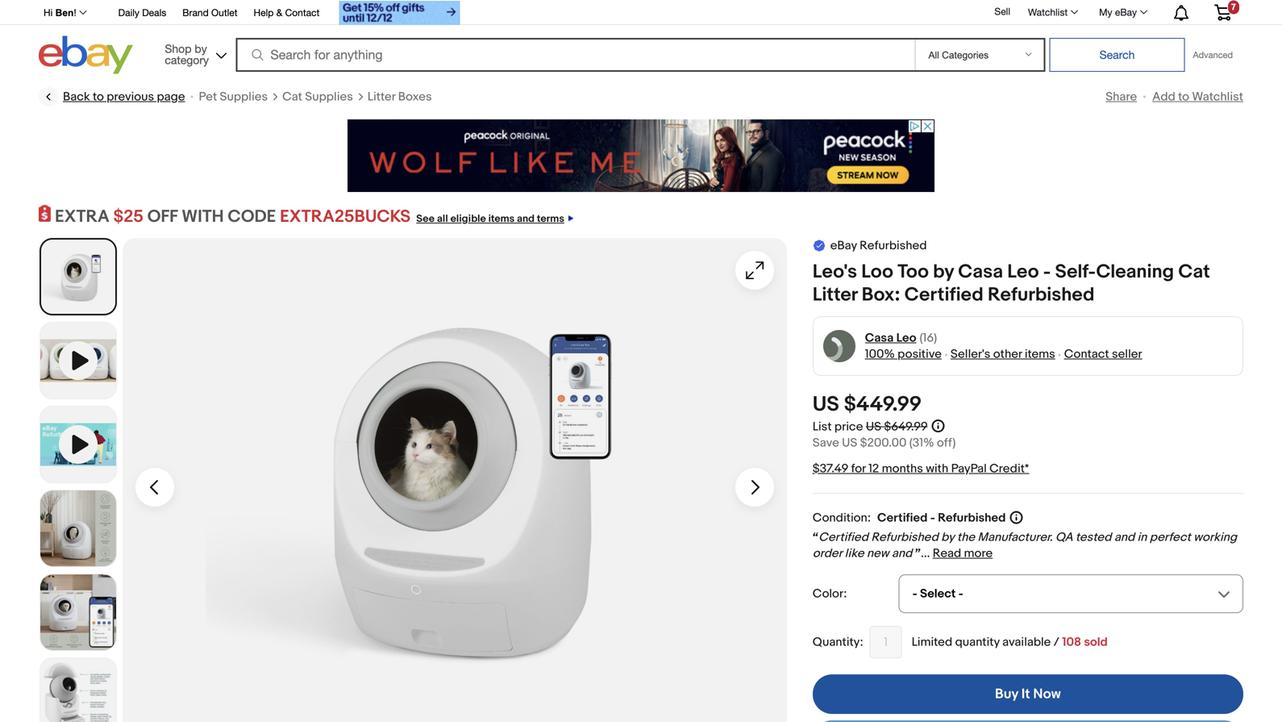 Task type: describe. For each thing, give the bounding box(es) containing it.
refurbished up the at the bottom
[[938, 511, 1007, 525]]

$37.49 for 12 months with paypal credit*
[[813, 462, 1030, 476]]

leo's loo too by casa leo - self-cleaning cat litter box: certified refurbished
[[813, 261, 1211, 307]]

add
[[1153, 90, 1176, 104]]

add to watchlist link
[[1153, 90, 1244, 104]]

new
[[867, 546, 890, 561]]

certified - refurbished
[[878, 511, 1007, 525]]

in
[[1138, 530, 1148, 545]]

picture 4 of 30 image
[[40, 659, 116, 722]]

daily deals
[[118, 7, 166, 18]]

deals
[[142, 7, 166, 18]]

outlet
[[211, 7, 238, 18]]

shop by category
[[165, 42, 209, 67]]

picture 1 of 30 image
[[41, 240, 115, 314]]

cat inside leo's loo too by casa leo - self-cleaning cat litter box: certified refurbished
[[1179, 261, 1211, 284]]

now
[[1034, 686, 1062, 703]]

casa leo link
[[866, 330, 917, 346]]

watchlist link
[[1020, 2, 1086, 22]]

working
[[1194, 530, 1238, 545]]

extra
[[55, 206, 110, 227]]

"
[[916, 546, 922, 561]]

account navigation
[[35, 0, 1244, 27]]

100% positive link
[[866, 347, 942, 362]]

limited
[[912, 635, 953, 650]]

list
[[813, 420, 832, 434]]

more
[[965, 546, 993, 561]]

limited quantity available / 108 sold
[[912, 635, 1108, 650]]

2 horizontal spatial us
[[866, 420, 882, 434]]

help & contact
[[254, 7, 320, 18]]

supplies for pet supplies
[[220, 90, 268, 104]]

by for leo's
[[934, 261, 955, 284]]

$200.00
[[861, 436, 907, 450]]

sell
[[995, 6, 1011, 17]]

us $449.99
[[813, 392, 922, 417]]

refurbished inside leo's loo too by casa leo - self-cleaning cat litter box: certified refurbished
[[988, 284, 1095, 307]]

positive
[[898, 347, 942, 362]]

to for back
[[93, 90, 104, 104]]

save
[[813, 436, 840, 450]]

$37.49 for 12 months with paypal credit* button
[[813, 462, 1030, 476]]

none submit inside shop by category 'banner'
[[1050, 38, 1186, 72]]

advanced link
[[1186, 39, 1242, 71]]

text__icon image
[[813, 239, 826, 251]]

self-
[[1056, 261, 1097, 284]]

daily
[[118, 7, 140, 18]]

/
[[1054, 635, 1060, 650]]

my ebay link
[[1091, 2, 1155, 22]]

0 horizontal spatial casa
[[866, 331, 894, 345]]

shop
[[165, 42, 192, 55]]

buy
[[996, 686, 1019, 703]]

more information - about this item condition image
[[1011, 511, 1023, 524]]

Search for anything text field
[[238, 40, 912, 70]]

(16)
[[920, 331, 938, 345]]

litter boxes
[[368, 90, 432, 104]]

$37.49
[[813, 462, 849, 476]]

by for "
[[942, 530, 955, 545]]

seller
[[1113, 347, 1143, 362]]

leo's loo too by casa leo - self-cleaning cat litter box: certified refurbished - picture 1 of 30 image
[[123, 238, 787, 722]]

- inside leo's loo too by casa leo - self-cleaning cat litter box: certified refurbished
[[1044, 261, 1052, 284]]

cat supplies
[[282, 90, 353, 104]]

extra $25 off with code extra25bucks
[[55, 206, 411, 227]]

1 horizontal spatial and
[[892, 546, 913, 561]]

0 horizontal spatial and
[[517, 213, 535, 225]]

advanced
[[1194, 50, 1234, 60]]

quantity:
[[813, 635, 864, 650]]

by inside shop by category
[[195, 42, 207, 55]]

litter inside leo's loo too by casa leo - self-cleaning cat litter box: certified refurbished
[[813, 284, 858, 307]]

code
[[228, 206, 276, 227]]

casa leo image
[[823, 330, 856, 363]]

back to previous page
[[63, 90, 185, 104]]

cleaning
[[1097, 261, 1175, 284]]

!
[[74, 7, 76, 18]]

1 horizontal spatial items
[[1025, 347, 1056, 362]]

to for add
[[1179, 90, 1190, 104]]

pet
[[199, 90, 217, 104]]

$449.99
[[844, 392, 922, 417]]

0 horizontal spatial items
[[489, 213, 515, 225]]

watchlist inside account navigation
[[1029, 6, 1068, 18]]

with
[[927, 462, 949, 476]]

picture 3 of 30 image
[[40, 575, 116, 650]]

back
[[63, 90, 90, 104]]

get an extra 15% off image
[[339, 1, 460, 25]]

box:
[[862, 284, 901, 307]]

the
[[958, 530, 976, 545]]

previous
[[107, 90, 154, 104]]

108
[[1063, 635, 1082, 650]]

category
[[165, 53, 209, 67]]

terms
[[537, 213, 565, 225]]

read more link
[[933, 546, 993, 561]]

for
[[852, 462, 866, 476]]

brand outlet link
[[183, 4, 238, 22]]

my
[[1100, 6, 1113, 18]]

read
[[933, 546, 962, 561]]

pet supplies link
[[199, 89, 268, 105]]

shop by category button
[[158, 36, 230, 71]]

hi ben !
[[44, 7, 76, 18]]

daily deals link
[[118, 4, 166, 22]]

all
[[437, 213, 448, 225]]

"
[[813, 530, 819, 545]]

with
[[182, 206, 224, 227]]

off
[[147, 206, 178, 227]]

100%
[[866, 347, 896, 362]]

casa inside leo's loo too by casa leo - self-cleaning cat litter box: certified refurbished
[[959, 261, 1004, 284]]



Task type: locate. For each thing, give the bounding box(es) containing it.
2 vertical spatial certified
[[819, 530, 869, 545]]

litter left the boxes at top
[[368, 90, 396, 104]]

by up the read
[[942, 530, 955, 545]]

0 horizontal spatial watchlist
[[1029, 6, 1068, 18]]

watchlist down advanced
[[1193, 90, 1244, 104]]

2 supplies from the left
[[305, 90, 353, 104]]

0 horizontal spatial to
[[93, 90, 104, 104]]

it
[[1022, 686, 1031, 703]]

list price us $649.99
[[813, 420, 928, 434]]

my ebay
[[1100, 6, 1138, 18]]

items
[[489, 213, 515, 225], [1025, 347, 1056, 362]]

1 horizontal spatial cat
[[1179, 261, 1211, 284]]

contact inside account navigation
[[285, 7, 320, 18]]

1 vertical spatial contact
[[1065, 347, 1110, 362]]

video 2 of 2 image
[[40, 407, 116, 483]]

12
[[869, 462, 880, 476]]

price
[[835, 420, 864, 434]]

page
[[157, 90, 185, 104]]

0 horizontal spatial leo
[[897, 331, 917, 345]]

1 horizontal spatial casa
[[959, 261, 1004, 284]]

refurbished up other
[[988, 284, 1095, 307]]

boxes
[[398, 90, 432, 104]]

casa right too
[[959, 261, 1004, 284]]

us
[[813, 392, 840, 417], [866, 420, 882, 434], [842, 436, 858, 450]]

0 vertical spatial watchlist
[[1029, 6, 1068, 18]]

ebay right text__icon
[[831, 239, 858, 253]]

100% positive
[[866, 347, 942, 362]]

0 vertical spatial contact
[[285, 7, 320, 18]]

1 horizontal spatial contact
[[1065, 347, 1110, 362]]

perfect
[[1150, 530, 1192, 545]]

too
[[898, 261, 929, 284]]

see
[[417, 213, 435, 225]]

extra25bucks
[[280, 206, 411, 227]]

contact seller
[[1065, 347, 1143, 362]]

sold
[[1085, 635, 1108, 650]]

us down price
[[842, 436, 858, 450]]

ebay
[[1116, 6, 1138, 18], [831, 239, 858, 253]]

seller's
[[951, 347, 991, 362]]

paypal
[[952, 462, 987, 476]]

items right other
[[1025, 347, 1056, 362]]

1 vertical spatial casa
[[866, 331, 894, 345]]

help
[[254, 7, 274, 18]]

0 vertical spatial items
[[489, 213, 515, 225]]

and left " at bottom
[[892, 546, 913, 561]]

- left self-
[[1044, 261, 1052, 284]]

0 vertical spatial and
[[517, 213, 535, 225]]

certified
[[905, 284, 984, 307], [878, 511, 928, 525], [819, 530, 869, 545]]

1 horizontal spatial litter
[[813, 284, 858, 307]]

litter left box:
[[813, 284, 858, 307]]

and left in on the bottom right of the page
[[1115, 530, 1135, 545]]

order
[[813, 546, 843, 561]]

by inside the " certified refurbished by the manufacturer.  qa tested and in perfect working order like new and
[[942, 530, 955, 545]]

1 vertical spatial and
[[1115, 530, 1135, 545]]

casa up 100%
[[866, 331, 894, 345]]

0 horizontal spatial ebay
[[831, 239, 858, 253]]

advertisement region
[[348, 119, 935, 192]]

7
[[1232, 2, 1237, 12]]

refurbished
[[860, 239, 928, 253], [988, 284, 1095, 307], [938, 511, 1007, 525], [872, 530, 939, 545]]

pet supplies
[[199, 90, 268, 104]]

leo left self-
[[1008, 261, 1040, 284]]

contact left seller at the right of the page
[[1065, 347, 1110, 362]]

supplies left litter boxes in the top of the page
[[305, 90, 353, 104]]

0 horizontal spatial cat
[[282, 90, 303, 104]]

2 vertical spatial by
[[942, 530, 955, 545]]

2 horizontal spatial and
[[1115, 530, 1135, 545]]

watchlist right the sell
[[1029, 6, 1068, 18]]

contact right &
[[285, 7, 320, 18]]

loo
[[862, 261, 894, 284]]

ebay right my
[[1116, 6, 1138, 18]]

2 vertical spatial and
[[892, 546, 913, 561]]

tested
[[1076, 530, 1112, 545]]

to right back
[[93, 90, 104, 104]]

1 vertical spatial items
[[1025, 347, 1056, 362]]

0 vertical spatial by
[[195, 42, 207, 55]]

months
[[882, 462, 924, 476]]

0 vertical spatial ebay
[[1116, 6, 1138, 18]]

seller's other items
[[951, 347, 1056, 362]]

items right eligible
[[489, 213, 515, 225]]

like
[[845, 546, 865, 561]]

" certified refurbished by the manufacturer.  qa tested and in perfect working order like new and
[[813, 530, 1238, 561]]

1 vertical spatial -
[[931, 511, 936, 525]]

0 vertical spatial cat
[[282, 90, 303, 104]]

brand
[[183, 7, 209, 18]]

certified up (16)
[[905, 284, 984, 307]]

...
[[922, 546, 931, 561]]

0 vertical spatial -
[[1044, 261, 1052, 284]]

1 horizontal spatial to
[[1179, 90, 1190, 104]]

us up $200.00
[[866, 420, 882, 434]]

0 horizontal spatial contact
[[285, 7, 320, 18]]

contact
[[285, 7, 320, 18], [1065, 347, 1110, 362]]

1 vertical spatial leo
[[897, 331, 917, 345]]

picture 2 of 30 image
[[40, 491, 116, 567]]

0 vertical spatial casa
[[959, 261, 1004, 284]]

1 horizontal spatial supplies
[[305, 90, 353, 104]]

sell link
[[988, 6, 1018, 17]]

1 horizontal spatial ebay
[[1116, 6, 1138, 18]]

cat right pet supplies
[[282, 90, 303, 104]]

by
[[195, 42, 207, 55], [934, 261, 955, 284], [942, 530, 955, 545]]

quantity
[[956, 635, 1000, 650]]

casa leo (16)
[[866, 331, 938, 345]]

add to watchlist
[[1153, 90, 1244, 104]]

1 vertical spatial ebay
[[831, 239, 858, 253]]

&
[[277, 7, 283, 18]]

1 to from the left
[[93, 90, 104, 104]]

to right add
[[1179, 90, 1190, 104]]

1 vertical spatial by
[[934, 261, 955, 284]]

litter boxes link
[[368, 89, 432, 105]]

1 horizontal spatial leo
[[1008, 261, 1040, 284]]

supplies right pet
[[220, 90, 268, 104]]

$649.99
[[885, 420, 928, 434]]

1 horizontal spatial us
[[842, 436, 858, 450]]

0 vertical spatial litter
[[368, 90, 396, 104]]

1 vertical spatial watchlist
[[1193, 90, 1244, 104]]

credit*
[[990, 462, 1030, 476]]

contact seller link
[[1065, 347, 1143, 362]]

(31%
[[910, 436, 935, 450]]

qa
[[1056, 530, 1074, 545]]

buy it now link
[[813, 675, 1244, 714]]

certified inside leo's loo too by casa leo - self-cleaning cat litter box: certified refurbished
[[905, 284, 984, 307]]

1 vertical spatial certified
[[878, 511, 928, 525]]

seller's other items link
[[951, 347, 1056, 362]]

available
[[1003, 635, 1052, 650]]

0 horizontal spatial us
[[813, 392, 840, 417]]

by right too
[[934, 261, 955, 284]]

hi
[[44, 7, 53, 18]]

save us $200.00 (31% off)
[[813, 436, 956, 450]]

1 vertical spatial us
[[866, 420, 882, 434]]

$25
[[113, 206, 144, 227]]

certified up " at bottom
[[878, 511, 928, 525]]

Quantity: text field
[[870, 626, 903, 659]]

color
[[813, 587, 844, 601]]

ebay inside account navigation
[[1116, 6, 1138, 18]]

1 vertical spatial cat
[[1179, 261, 1211, 284]]

0 horizontal spatial -
[[931, 511, 936, 525]]

certified up like
[[819, 530, 869, 545]]

refurbished up " at bottom
[[872, 530, 939, 545]]

- up the read
[[931, 511, 936, 525]]

1 horizontal spatial -
[[1044, 261, 1052, 284]]

cat supplies link
[[282, 89, 353, 105]]

leo's
[[813, 261, 858, 284]]

None submit
[[1050, 38, 1186, 72]]

us up "list"
[[813, 392, 840, 417]]

by inside leo's loo too by casa leo - self-cleaning cat litter box: certified refurbished
[[934, 261, 955, 284]]

1 vertical spatial litter
[[813, 284, 858, 307]]

condition:
[[813, 511, 871, 525]]

0 horizontal spatial litter
[[368, 90, 396, 104]]

1 horizontal spatial watchlist
[[1193, 90, 1244, 104]]

eligible
[[451, 213, 486, 225]]

2 to from the left
[[1179, 90, 1190, 104]]

help & contact link
[[254, 4, 320, 22]]

0 vertical spatial leo
[[1008, 261, 1040, 284]]

1 supplies from the left
[[220, 90, 268, 104]]

supplies for cat supplies
[[305, 90, 353, 104]]

0 vertical spatial certified
[[905, 284, 984, 307]]

refurbished inside the " certified refurbished by the manufacturer.  qa tested and in perfect working order like new and
[[872, 530, 939, 545]]

refurbished up loo
[[860, 239, 928, 253]]

see all eligible items and terms
[[417, 213, 565, 225]]

0 vertical spatial us
[[813, 392, 840, 417]]

shop by category banner
[[35, 0, 1244, 78]]

cat right cleaning
[[1179, 261, 1211, 284]]

2 vertical spatial us
[[842, 436, 858, 450]]

ebay refurbished
[[831, 239, 928, 253]]

leo up 100% positive
[[897, 331, 917, 345]]

by right shop
[[195, 42, 207, 55]]

leo inside leo's loo too by casa leo - self-cleaning cat litter box: certified refurbished
[[1008, 261, 1040, 284]]

certified inside the " certified refurbished by the manufacturer.  qa tested and in perfect working order like new and
[[819, 530, 869, 545]]

and left terms
[[517, 213, 535, 225]]

0 horizontal spatial supplies
[[220, 90, 268, 104]]

video 1 of 2 image
[[40, 323, 116, 399]]

and
[[517, 213, 535, 225], [1115, 530, 1135, 545], [892, 546, 913, 561]]

litter
[[368, 90, 396, 104], [813, 284, 858, 307]]



Task type: vqa. For each thing, say whether or not it's contained in the screenshot.
WiFi for WiFi
no



